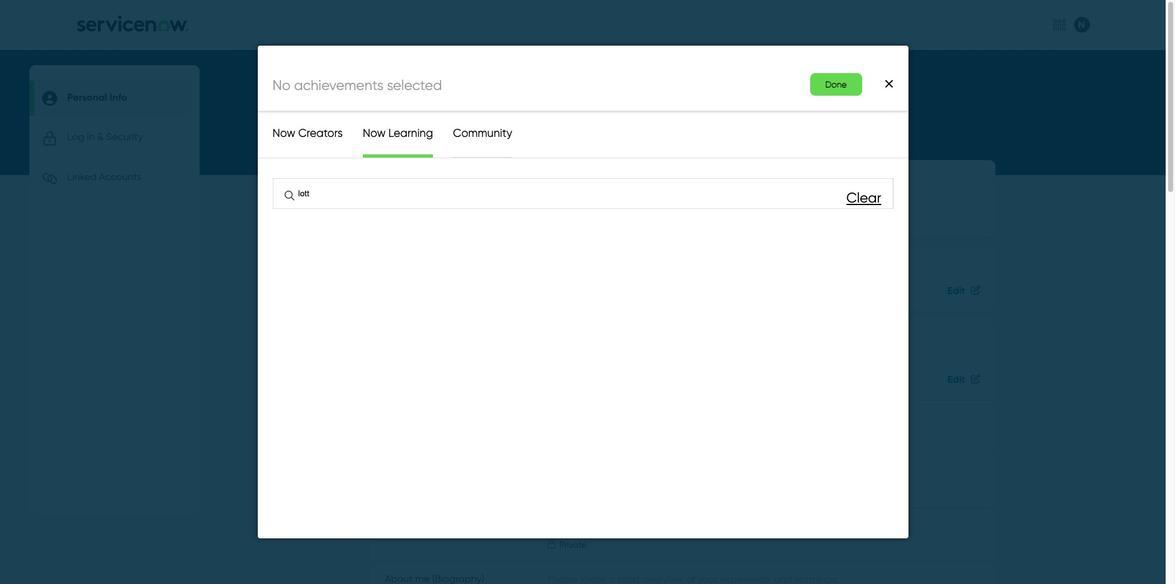 Task type: vqa. For each thing, say whether or not it's contained in the screenshot.
feature
no



Task type: describe. For each thing, give the bounding box(es) containing it.
n
[[414, 169, 434, 207]]

share
[[370, 99, 400, 112]]

about
[[440, 99, 471, 112]]

set
[[518, 99, 534, 112]]

across
[[485, 116, 519, 129]]

servicenow
[[541, 116, 602, 129]]

enjoy
[[718, 99, 746, 112]]

for
[[600, 99, 614, 112]]

yourself,
[[474, 99, 516, 112]]

a
[[749, 99, 756, 112]]

preferences
[[537, 99, 597, 112]]



Task type: locate. For each thing, give the bounding box(es) containing it.
consistent
[[370, 116, 422, 129]]

the
[[521, 116, 538, 129]]

visibility,
[[651, 99, 692, 112]]

details
[[402, 99, 437, 112]]

profile
[[616, 99, 648, 112]]

edit
[[948, 284, 966, 297]]

and
[[695, 99, 716, 112]]

experience
[[425, 116, 483, 129]]

noah lott
[[476, 173, 539, 190]]

lott
[[514, 173, 539, 190]]

noah
[[476, 173, 510, 190]]

share details about yourself, set preferences for profile visibility, and enjoy a consistent experience across the servicenow ecosystem.
[[370, 99, 756, 129]]

ecosystem.
[[605, 116, 662, 129]]



